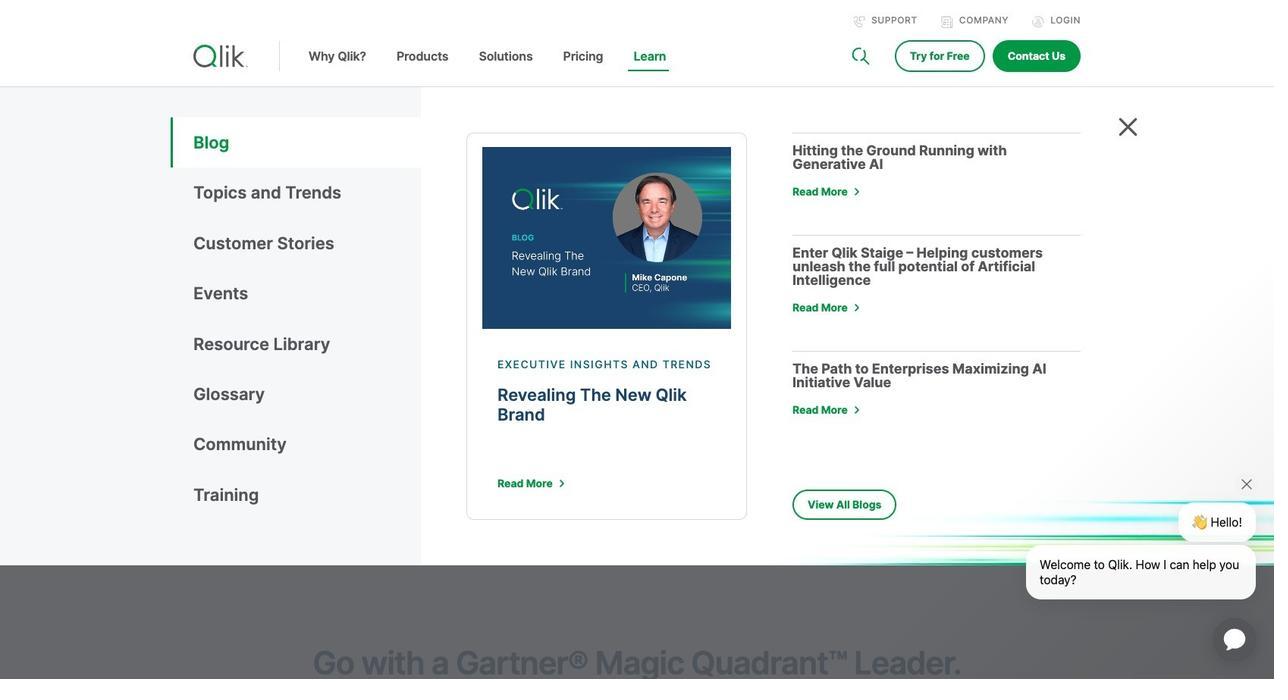 Task type: locate. For each thing, give the bounding box(es) containing it.
support image
[[853, 16, 865, 28]]

headshot of mike capone, ceo, qlik and the text "revealing the new qlik brand" image
[[482, 147, 731, 329]]

close search image
[[1119, 118, 1138, 137]]

application
[[1195, 601, 1274, 680]]

login image
[[1033, 16, 1045, 28]]



Task type: describe. For each thing, give the bounding box(es) containing it.
company image
[[941, 16, 953, 28]]

qlik image
[[193, 45, 248, 68]]



